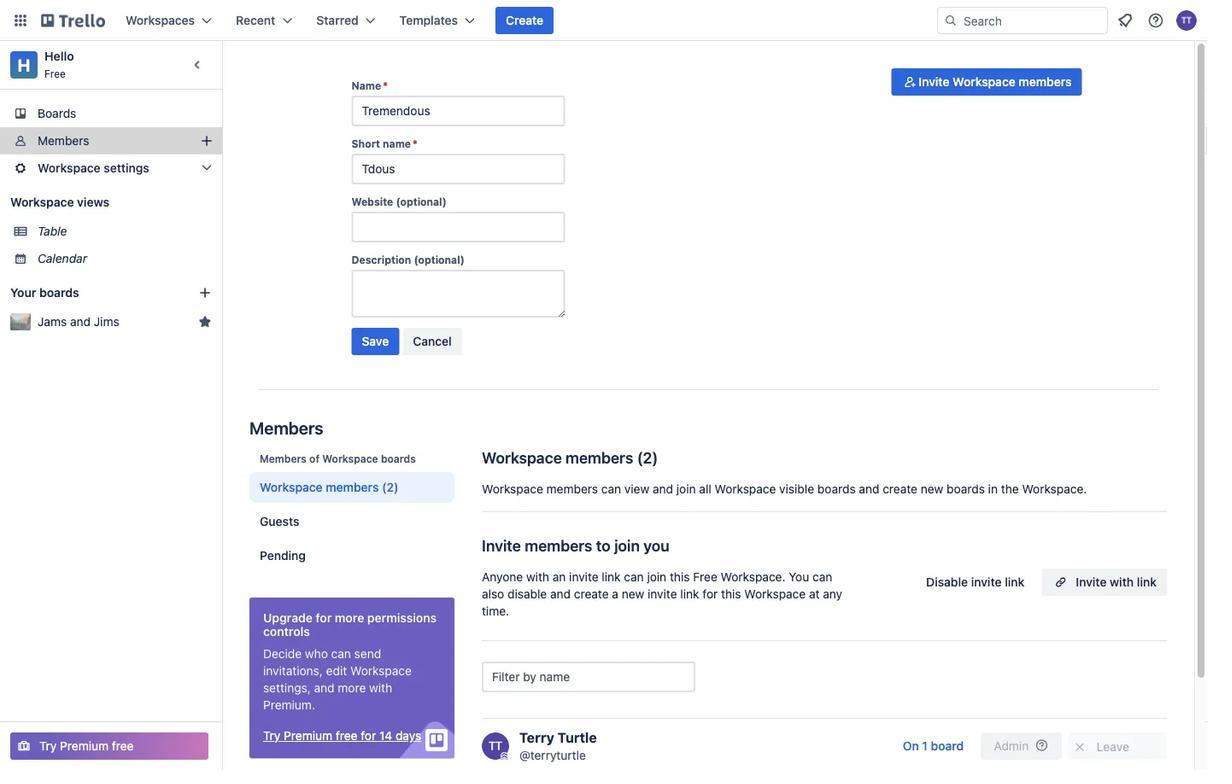 Task type: describe. For each thing, give the bounding box(es) containing it.
starred
[[316, 13, 359, 27]]

settings,
[[263, 681, 311, 695]]

members of workspace boards
[[260, 453, 416, 465]]

of
[[309, 453, 320, 465]]

workspace inside anyone with an invite link can join this free workspace. you can also disable and create a new invite link for this workspace at any time.
[[744, 587, 806, 601]]

0 horizontal spatial invite
[[569, 570, 599, 584]]

0 horizontal spatial *
[[383, 79, 388, 91]]

to
[[596, 536, 611, 555]]

1 horizontal spatial this
[[721, 587, 741, 601]]

anyone
[[482, 570, 523, 584]]

sm image
[[902, 73, 919, 91]]

workspace navigation collapse icon image
[[186, 53, 210, 77]]

you
[[789, 570, 809, 584]]

free inside hello free
[[44, 67, 66, 79]]

time.
[[482, 604, 509, 618]]

invite members to join you
[[482, 536, 670, 555]]

add board image
[[198, 286, 212, 300]]

( 2 )
[[637, 448, 658, 467]]

can down the you
[[624, 570, 644, 584]]

edit
[[326, 664, 347, 678]]

new inside anyone with an invite link can join this free workspace. you can also disable and create a new invite link for this workspace at any time.
[[622, 587, 644, 601]]

for inside the upgrade for more permissions controls decide who can send invitations, edit workspace settings, and more with premium.
[[316, 611, 332, 625]]

short
[[352, 138, 380, 149]]

workspace views
[[10, 195, 109, 209]]

workspace members can view and join all workspace visible boards and create new boards in the workspace.
[[482, 482, 1087, 496]]

save
[[362, 334, 389, 349]]

members inside button
[[1019, 75, 1072, 89]]

name *
[[352, 79, 388, 91]]

members up an
[[525, 536, 592, 555]]

with inside the upgrade for more permissions controls decide who can send invitations, edit workspace settings, and more with premium.
[[369, 681, 392, 695]]

jims
[[94, 315, 119, 329]]

invite workspace members
[[919, 75, 1072, 89]]

members link
[[0, 127, 222, 155]]

invite inside button
[[971, 575, 1002, 589]]

all
[[699, 482, 711, 496]]

and inside "link"
[[70, 315, 91, 329]]

0 vertical spatial members
[[38, 134, 89, 148]]

this member is an admin of this workspace. image
[[501, 753, 508, 760]]

save button
[[352, 328, 399, 355]]

a
[[612, 587, 618, 601]]

create button
[[495, 7, 554, 34]]

admin button
[[981, 733, 1062, 760]]

in
[[988, 482, 998, 496]]

visible
[[779, 482, 814, 496]]

leave
[[1097, 740, 1129, 754]]

try premium free
[[39, 739, 134, 753]]

jams
[[38, 315, 67, 329]]

views
[[77, 195, 109, 209]]

table link
[[38, 223, 212, 240]]

try premium free button
[[10, 733, 208, 760]]

boards right visible
[[817, 482, 856, 496]]

anyone with an invite link can join this free workspace. you can also disable and create a new invite link for this workspace at any time.
[[482, 570, 842, 618]]

premium for try premium free for 14 days
[[284, 729, 332, 743]]

disable invite link button
[[916, 569, 1035, 596]]

members down members of workspace boards
[[326, 481, 379, 495]]

templates button
[[389, 7, 485, 34]]

1 vertical spatial join
[[614, 536, 640, 555]]

@terryturtle
[[519, 749, 586, 763]]

and inside the upgrade for more permissions controls decide who can send invitations, edit workspace settings, and more with premium.
[[314, 681, 335, 695]]

on 1 board link
[[893, 733, 974, 760]]

try premium free for 14 days button
[[263, 728, 421, 745]]

with for invite
[[1110, 575, 1134, 589]]

guests
[[260, 515, 299, 529]]

leave link
[[1069, 733, 1167, 760]]

starred icon image
[[198, 315, 212, 329]]

send
[[354, 647, 381, 661]]

0 vertical spatial more
[[335, 611, 364, 625]]

(optional) for description (optional)
[[414, 254, 465, 266]]

you
[[643, 536, 670, 555]]

recent button
[[226, 7, 303, 34]]

free for try premium free
[[112, 739, 134, 753]]

create
[[506, 13, 543, 27]]

invite for invite workspace members
[[919, 75, 949, 89]]

on 1 board
[[903, 739, 964, 753]]

workspace settings
[[38, 161, 149, 175]]

description (optional)
[[352, 254, 465, 266]]

1 vertical spatial more
[[338, 681, 366, 695]]

boards
[[38, 106, 76, 120]]

your boards
[[10, 286, 79, 300]]

cancel
[[413, 334, 452, 349]]

an
[[553, 570, 566, 584]]

terry turtle (terryturtle) image
[[1176, 10, 1197, 31]]

the
[[1001, 482, 1019, 496]]

website
[[352, 196, 393, 208]]

premium for try premium free
[[60, 739, 109, 753]]

your
[[10, 286, 36, 300]]

can up at
[[812, 570, 832, 584]]

upgrade for more permissions controls decide who can send invitations, edit workspace settings, and more with premium.
[[263, 611, 437, 712]]

also
[[482, 587, 504, 601]]

1 horizontal spatial invite
[[648, 587, 677, 601]]

1 horizontal spatial new
[[921, 482, 943, 496]]

0 notifications image
[[1115, 10, 1135, 31]]

try for try premium free for 14 days
[[263, 729, 281, 743]]

workspace inside 'dropdown button'
[[38, 161, 101, 175]]

recent
[[236, 13, 275, 27]]

hello link
[[44, 49, 74, 63]]

pending
[[260, 549, 306, 563]]

who
[[305, 647, 328, 661]]

templates
[[400, 13, 458, 27]]

description
[[352, 254, 411, 266]]

turtle
[[558, 730, 597, 746]]

guests link
[[249, 507, 454, 537]]

1 horizontal spatial workspace members
[[482, 448, 633, 467]]

0 horizontal spatial this
[[670, 570, 690, 584]]

invite with link button
[[1042, 569, 1167, 596]]

back to home image
[[41, 7, 105, 34]]

1
[[922, 739, 928, 753]]

14
[[379, 729, 392, 743]]

1 vertical spatial workspace members
[[260, 481, 379, 495]]

1 vertical spatial members
[[249, 418, 323, 438]]



Task type: locate. For each thing, give the bounding box(es) containing it.
1 vertical spatial new
[[622, 587, 644, 601]]

invite for invite members to join you
[[482, 536, 521, 555]]

join
[[676, 482, 696, 496], [614, 536, 640, 555], [647, 570, 667, 584]]

for inside anyone with an invite link can join this free workspace. you can also disable and create a new invite link for this workspace at any time.
[[703, 587, 718, 601]]

0 vertical spatial this
[[670, 570, 690, 584]]

*
[[383, 79, 388, 91], [413, 138, 418, 149]]

2 horizontal spatial with
[[1110, 575, 1134, 589]]

name
[[352, 79, 381, 91]]

0 vertical spatial create
[[883, 482, 918, 496]]

members
[[38, 134, 89, 148], [249, 418, 323, 438], [260, 453, 307, 465]]

1 horizontal spatial invite
[[919, 75, 949, 89]]

controls
[[263, 625, 310, 639]]

workspace inside button
[[953, 75, 1016, 89]]

link
[[602, 570, 621, 584], [1005, 575, 1025, 589], [1137, 575, 1157, 589], [680, 587, 699, 601]]

0 vertical spatial invite
[[919, 75, 949, 89]]

free
[[44, 67, 66, 79], [693, 570, 717, 584]]

Filter by name text field
[[482, 662, 695, 693]]

0 vertical spatial (optional)
[[396, 196, 447, 208]]

invite inside button
[[1076, 575, 1107, 589]]

new right a on the right of page
[[622, 587, 644, 601]]

more
[[335, 611, 364, 625], [338, 681, 366, 695]]

0 vertical spatial join
[[676, 482, 696, 496]]

1 vertical spatial this
[[721, 587, 741, 601]]

and right visible
[[859, 482, 879, 496]]

0 vertical spatial workspace.
[[1022, 482, 1087, 496]]

1 horizontal spatial create
[[883, 482, 918, 496]]

members up invite members to join you
[[546, 482, 598, 496]]

0 horizontal spatial create
[[574, 587, 609, 601]]

boards up (2)
[[381, 453, 416, 465]]

and down an
[[550, 587, 571, 601]]

boards left in
[[947, 482, 985, 496]]

boards link
[[0, 100, 222, 127]]

premium inside button
[[60, 739, 109, 753]]

1 vertical spatial create
[[574, 587, 609, 601]]

hello
[[44, 49, 74, 63]]

None text field
[[352, 96, 565, 126]]

members up of
[[249, 418, 323, 438]]

workspace inside the upgrade for more permissions controls decide who can send invitations, edit workspace settings, and more with premium.
[[350, 664, 412, 678]]

organizationdetailform element
[[352, 79, 565, 362]]

workspace members left (
[[482, 448, 633, 467]]

jams and jims
[[38, 315, 119, 329]]

2 horizontal spatial invite
[[971, 575, 1002, 589]]

try inside button
[[39, 739, 57, 753]]

Search field
[[958, 8, 1107, 33]]

2
[[643, 448, 652, 467]]

invite right an
[[569, 570, 599, 584]]

disable
[[507, 587, 547, 601]]

and right the view
[[653, 482, 673, 496]]

terry turtle @terryturtle
[[519, 730, 597, 763]]

None text field
[[352, 154, 565, 185], [352, 212, 565, 243], [352, 270, 565, 318], [352, 154, 565, 185], [352, 212, 565, 243], [352, 270, 565, 318]]

premium.
[[263, 698, 315, 712]]

more up send in the left bottom of the page
[[335, 611, 364, 625]]

any
[[823, 587, 842, 601]]

1 horizontal spatial premium
[[284, 729, 332, 743]]

workspaces button
[[115, 7, 222, 34]]

workspace. right the
[[1022, 482, 1087, 496]]

try inside 'button'
[[263, 729, 281, 743]]

0 horizontal spatial new
[[622, 587, 644, 601]]

open information menu image
[[1147, 12, 1164, 29]]

with
[[526, 570, 549, 584], [1110, 575, 1134, 589], [369, 681, 392, 695]]

1 horizontal spatial with
[[526, 570, 549, 584]]

calendar
[[38, 252, 87, 266]]

join inside anyone with an invite link can join this free workspace. you can also disable and create a new invite link for this workspace at any time.
[[647, 570, 667, 584]]

workspace. inside anyone with an invite link can join this free workspace. you can also disable and create a new invite link for this workspace at any time.
[[721, 570, 785, 584]]

0 vertical spatial for
[[703, 587, 718, 601]]

workspaces
[[126, 13, 195, 27]]

days
[[396, 729, 421, 743]]

calendar link
[[38, 250, 212, 267]]

can
[[601, 482, 621, 496], [624, 570, 644, 584], [812, 570, 832, 584], [331, 647, 351, 661]]

new left in
[[921, 482, 943, 496]]

search image
[[944, 14, 958, 27]]

invitations,
[[263, 664, 323, 678]]

settings
[[104, 161, 149, 175]]

free for try premium free for 14 days
[[336, 729, 358, 743]]

0 horizontal spatial try
[[39, 739, 57, 753]]

invite right a on the right of page
[[648, 587, 677, 601]]

1 vertical spatial *
[[413, 138, 418, 149]]

try premium free for 14 days
[[263, 729, 421, 743]]

1 horizontal spatial *
[[413, 138, 418, 149]]

try for try premium free
[[39, 739, 57, 753]]

0 vertical spatial workspace members
[[482, 448, 633, 467]]

table
[[38, 224, 67, 238]]

2 vertical spatial invite
[[1076, 575, 1107, 589]]

on
[[903, 739, 919, 753]]

1 vertical spatial free
[[693, 570, 717, 584]]

0 horizontal spatial workspace.
[[721, 570, 785, 584]]

(2)
[[382, 481, 398, 495]]

can up edit
[[331, 647, 351, 661]]

(optional) right description
[[414, 254, 465, 266]]

0 vertical spatial free
[[44, 67, 66, 79]]

boards inside your boards with 1 items element
[[39, 286, 79, 300]]

primary element
[[0, 0, 1207, 41]]

2 vertical spatial for
[[361, 729, 376, 743]]

for inside 'button'
[[361, 729, 376, 743]]

permissions
[[367, 611, 437, 625]]

(optional) for website (optional)
[[396, 196, 447, 208]]

members left of
[[260, 453, 307, 465]]

2 horizontal spatial join
[[676, 482, 696, 496]]

view
[[624, 482, 649, 496]]

2 vertical spatial join
[[647, 570, 667, 584]]

website (optional)
[[352, 196, 447, 208]]

premium
[[284, 729, 332, 743], [60, 739, 109, 753]]

members
[[1019, 75, 1072, 89], [566, 448, 633, 467], [326, 481, 379, 495], [546, 482, 598, 496], [525, 536, 592, 555]]

0 vertical spatial new
[[921, 482, 943, 496]]

workspace members down of
[[260, 481, 379, 495]]

members down search field
[[1019, 75, 1072, 89]]

2 horizontal spatial invite
[[1076, 575, 1107, 589]]

0 horizontal spatial free
[[112, 739, 134, 753]]

with for anyone
[[526, 570, 549, 584]]

boards
[[39, 286, 79, 300], [381, 453, 416, 465], [817, 482, 856, 496], [947, 482, 985, 496]]

workspace. left you
[[721, 570, 785, 584]]

workspace members
[[482, 448, 633, 467], [260, 481, 379, 495]]

terry
[[519, 730, 554, 746]]

this
[[670, 570, 690, 584], [721, 587, 741, 601]]

and
[[70, 315, 91, 329], [653, 482, 673, 496], [859, 482, 879, 496], [550, 587, 571, 601], [314, 681, 335, 695]]

1 horizontal spatial free
[[693, 570, 717, 584]]

invite right disable
[[971, 575, 1002, 589]]

invite
[[569, 570, 599, 584], [971, 575, 1002, 589], [648, 587, 677, 601]]

1 horizontal spatial try
[[263, 729, 281, 743]]

(optional) right website
[[396, 196, 447, 208]]

and down edit
[[314, 681, 335, 695]]

workspace
[[953, 75, 1016, 89], [38, 161, 101, 175], [10, 195, 74, 209], [482, 448, 562, 467], [322, 453, 378, 465], [260, 481, 323, 495], [482, 482, 543, 496], [715, 482, 776, 496], [744, 587, 806, 601], [350, 664, 412, 678]]

short name *
[[352, 138, 418, 149]]

0 horizontal spatial free
[[44, 67, 66, 79]]

decide
[[263, 647, 302, 661]]

h
[[18, 55, 30, 75]]

0 horizontal spatial workspace members
[[260, 481, 379, 495]]

0 horizontal spatial with
[[369, 681, 392, 695]]

1 vertical spatial for
[[316, 611, 332, 625]]

(
[[637, 448, 643, 467]]

link inside invite with link button
[[1137, 575, 1157, 589]]

premium inside 'button'
[[284, 729, 332, 743]]

1 horizontal spatial for
[[361, 729, 376, 743]]

workspace settings button
[[0, 155, 222, 182]]

free inside anyone with an invite link can join this free workspace. you can also disable and create a new invite link for this workspace at any time.
[[693, 570, 717, 584]]

join left all
[[676, 482, 696, 496]]

can inside the upgrade for more permissions controls decide who can send invitations, edit workspace settings, and more with premium.
[[331, 647, 351, 661]]

join down the you
[[647, 570, 667, 584]]

hello free
[[44, 49, 74, 79]]

1 horizontal spatial join
[[647, 570, 667, 584]]

1 horizontal spatial free
[[336, 729, 358, 743]]

jams and jims link
[[38, 314, 191, 331]]

link inside disable invite link button
[[1005, 575, 1025, 589]]

)
[[652, 448, 658, 467]]

join right the to
[[614, 536, 640, 555]]

0 horizontal spatial premium
[[60, 739, 109, 753]]

invite for invite with link
[[1076, 575, 1107, 589]]

2 vertical spatial members
[[260, 453, 307, 465]]

at
[[809, 587, 820, 601]]

name
[[383, 138, 411, 149]]

pending link
[[249, 541, 454, 572]]

create
[[883, 482, 918, 496], [574, 587, 609, 601]]

members down "boards"
[[38, 134, 89, 148]]

can left the view
[[601, 482, 621, 496]]

2 horizontal spatial for
[[703, 587, 718, 601]]

disable invite link
[[926, 575, 1025, 589]]

upgrade
[[263, 611, 313, 625]]

workspace.
[[1022, 482, 1087, 496], [721, 570, 785, 584]]

new
[[921, 482, 943, 496], [622, 587, 644, 601]]

1 vertical spatial workspace.
[[721, 570, 785, 584]]

0 vertical spatial *
[[383, 79, 388, 91]]

more down edit
[[338, 681, 366, 695]]

with inside anyone with an invite link can join this free workspace. you can also disable and create a new invite link for this workspace at any time.
[[526, 570, 549, 584]]

0 horizontal spatial invite
[[482, 536, 521, 555]]

and left jims
[[70, 315, 91, 329]]

and inside anyone with an invite link can join this free workspace. you can also disable and create a new invite link for this workspace at any time.
[[550, 587, 571, 601]]

with inside button
[[1110, 575, 1134, 589]]

invite inside button
[[919, 75, 949, 89]]

starred button
[[306, 7, 386, 34]]

1 horizontal spatial workspace.
[[1022, 482, 1087, 496]]

invite with link
[[1076, 575, 1157, 589]]

members left (
[[566, 448, 633, 467]]

free inside button
[[112, 739, 134, 753]]

create inside anyone with an invite link can join this free workspace. you can also disable and create a new invite link for this workspace at any time.
[[574, 587, 609, 601]]

1 vertical spatial invite
[[482, 536, 521, 555]]

0 horizontal spatial join
[[614, 536, 640, 555]]

h link
[[10, 51, 38, 79]]

1 vertical spatial (optional)
[[414, 254, 465, 266]]

sm image
[[1071, 739, 1088, 756]]

your boards with 1 items element
[[10, 283, 173, 303]]

admin
[[994, 739, 1029, 753]]

0 horizontal spatial for
[[316, 611, 332, 625]]

boards up jams
[[39, 286, 79, 300]]

free inside 'button'
[[336, 729, 358, 743]]



Task type: vqa. For each thing, say whether or not it's contained in the screenshot.
the left the "H"
no



